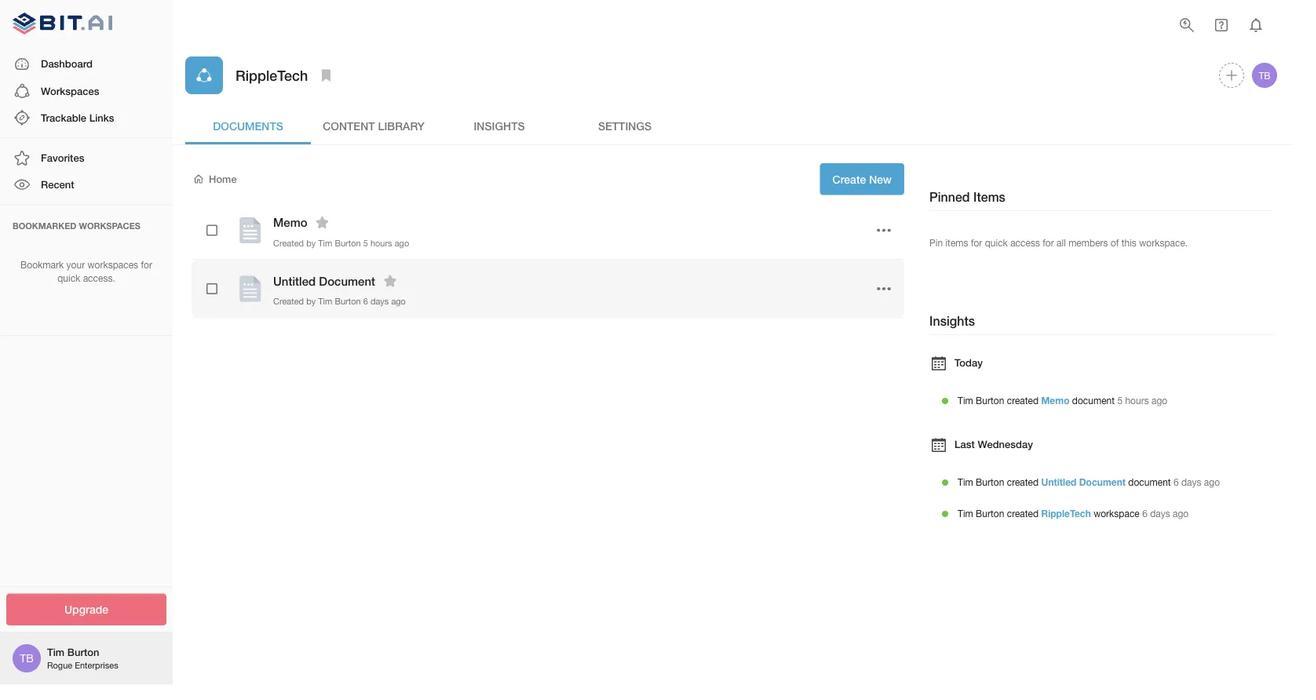 Task type: vqa. For each thing, say whether or not it's contained in the screenshot.
04:07 within 04:07 PM Tim Burton created 2024 Quarterly Cash Flow folder .
no



Task type: describe. For each thing, give the bounding box(es) containing it.
favorites button
[[0, 145, 173, 171]]

1 horizontal spatial 6
[[1142, 508, 1148, 519]]

2 horizontal spatial days
[[1181, 477, 1201, 488]]

home link
[[192, 172, 237, 186]]

tb button
[[1250, 60, 1280, 90]]

0 horizontal spatial memo
[[273, 215, 307, 230]]

bookmark your workspaces for quick access.
[[20, 259, 152, 284]]

documents
[[213, 119, 283, 132]]

bookmark image
[[317, 66, 335, 85]]

1 horizontal spatial document
[[1079, 477, 1126, 488]]

settings link
[[562, 107, 688, 144]]

created for untitled document
[[273, 296, 304, 307]]

tim for tim burton created untitled document document 6 days ago
[[958, 477, 973, 488]]

content
[[323, 119, 375, 132]]

created for untitled
[[1007, 477, 1039, 488]]

library
[[378, 119, 425, 132]]

upgrade
[[64, 603, 108, 616]]

today
[[955, 356, 983, 368]]

for inside bookmark your workspaces for quick access.
[[141, 259, 152, 270]]

favorites
[[41, 152, 84, 164]]

tb inside 'button'
[[1259, 70, 1271, 81]]

burton for tim burton rogue enterprises
[[67, 646, 99, 658]]

bookmarked
[[13, 221, 77, 231]]

tim for tim burton rogue enterprises
[[47, 646, 64, 658]]

workspaces
[[79, 221, 140, 231]]

rippletech link
[[1041, 508, 1091, 519]]

created for memo
[[273, 238, 304, 248]]

bookmarked workspaces
[[13, 221, 140, 231]]

tim burton rogue enterprises
[[47, 646, 118, 671]]

dashboard button
[[0, 51, 173, 78]]

links
[[89, 111, 114, 124]]

tim for tim burton created memo document 5 hours ago
[[958, 395, 973, 406]]

by for memo
[[306, 238, 316, 248]]

recent button
[[0, 171, 173, 198]]

0 horizontal spatial days
[[370, 296, 389, 307]]

1 horizontal spatial document
[[1128, 477, 1171, 488]]

last wednesday
[[955, 438, 1033, 450]]

trackable links button
[[0, 104, 173, 131]]

0 horizontal spatial hours
[[370, 238, 392, 248]]

burton for tim burton created untitled document document 6 days ago
[[976, 477, 1004, 488]]

1 vertical spatial 5
[[1117, 395, 1123, 406]]

tim burton created memo document 5 hours ago
[[958, 395, 1167, 406]]

last
[[955, 438, 975, 450]]

create new
[[833, 173, 892, 186]]

pinned items
[[929, 190, 1006, 204]]

all
[[1057, 237, 1066, 248]]

insights link
[[436, 107, 562, 144]]

created for memo
[[1007, 395, 1039, 406]]

burton for tim burton created rippletech workspace 6 days ago
[[976, 508, 1004, 519]]

created for rippletech
[[1007, 508, 1039, 519]]

create new button
[[820, 163, 904, 195]]

content library
[[323, 119, 425, 132]]

items
[[945, 237, 968, 248]]

documents link
[[185, 107, 311, 144]]

1 horizontal spatial memo
[[1041, 395, 1070, 406]]

trackable
[[41, 111, 86, 124]]

items
[[973, 190, 1006, 204]]

workspace
[[1094, 508, 1140, 519]]



Task type: locate. For each thing, give the bounding box(es) containing it.
2 created from the top
[[273, 296, 304, 307]]

dashboard
[[41, 58, 93, 70]]

document
[[319, 274, 375, 288], [1079, 477, 1126, 488]]

insights
[[474, 119, 525, 132], [929, 313, 975, 328]]

0 horizontal spatial 5
[[363, 238, 368, 248]]

rippletech
[[235, 67, 308, 84], [1041, 508, 1091, 519]]

created by tim burton 6 days ago
[[273, 296, 406, 307]]

1 horizontal spatial for
[[971, 237, 982, 248]]

created left memo link at the bottom
[[1007, 395, 1039, 406]]

0 horizontal spatial untitled
[[273, 274, 316, 288]]

settings
[[598, 119, 652, 132]]

home
[[209, 173, 237, 185]]

1 created from the top
[[273, 238, 304, 248]]

tab list containing documents
[[185, 107, 1280, 144]]

quick down the your
[[57, 273, 80, 284]]

untitled document link
[[1041, 477, 1126, 488]]

0 horizontal spatial rippletech
[[235, 67, 308, 84]]

1 horizontal spatial insights
[[929, 313, 975, 328]]

new
[[869, 173, 892, 186]]

0 horizontal spatial for
[[141, 259, 152, 270]]

0 vertical spatial 6
[[363, 296, 368, 307]]

0 vertical spatial by
[[306, 238, 316, 248]]

1 vertical spatial tb
[[20, 652, 34, 665]]

this
[[1122, 237, 1137, 248]]

untitled up rippletech link
[[1041, 477, 1077, 488]]

favorite image for untitled document
[[381, 272, 400, 291]]

quick left access
[[985, 237, 1008, 248]]

1 horizontal spatial 5
[[1117, 395, 1123, 406]]

0 vertical spatial favorite image
[[313, 213, 332, 232]]

1 horizontal spatial quick
[[985, 237, 1008, 248]]

workspaces button
[[0, 78, 173, 104]]

rippletech left bookmark icon
[[235, 67, 308, 84]]

by up the untitled document
[[306, 238, 316, 248]]

enterprises
[[75, 660, 118, 671]]

pin items for quick access for all members of this workspace.
[[929, 237, 1188, 248]]

0 vertical spatial hours
[[370, 238, 392, 248]]

0 horizontal spatial favorite image
[[313, 213, 332, 232]]

2 created from the top
[[1007, 477, 1039, 488]]

0 vertical spatial memo
[[273, 215, 307, 230]]

2 vertical spatial created
[[1007, 508, 1039, 519]]

access.
[[83, 273, 115, 284]]

document right memo link at the bottom
[[1072, 395, 1115, 406]]

1 vertical spatial memo
[[1041, 395, 1070, 406]]

favorite image
[[313, 213, 332, 232], [381, 272, 400, 291]]

insights inside 'tab list'
[[474, 119, 525, 132]]

pin
[[929, 237, 943, 248]]

1 horizontal spatial hours
[[1125, 395, 1149, 406]]

created up the untitled document
[[273, 238, 304, 248]]

1 by from the top
[[306, 238, 316, 248]]

0 horizontal spatial document
[[1072, 395, 1115, 406]]

tim burton created rippletech workspace 6 days ago
[[958, 508, 1189, 519]]

workspaces
[[87, 259, 138, 270]]

1 horizontal spatial favorite image
[[381, 272, 400, 291]]

rogue
[[47, 660, 72, 671]]

0 horizontal spatial 6
[[363, 296, 368, 307]]

tim inside the tim burton rogue enterprises
[[47, 646, 64, 658]]

untitled
[[273, 274, 316, 288], [1041, 477, 1077, 488]]

1 vertical spatial quick
[[57, 273, 80, 284]]

2 by from the top
[[306, 296, 316, 307]]

document up workspace
[[1079, 477, 1126, 488]]

quick inside bookmark your workspaces for quick access.
[[57, 273, 80, 284]]

of
[[1111, 237, 1119, 248]]

1 horizontal spatial days
[[1150, 508, 1170, 519]]

rippletech down untitled document link
[[1041, 508, 1091, 519]]

access
[[1010, 237, 1040, 248]]

create
[[833, 173, 866, 186]]

0 vertical spatial created
[[1007, 395, 1039, 406]]

2 vertical spatial 6
[[1142, 508, 1148, 519]]

0 vertical spatial rippletech
[[235, 67, 308, 84]]

untitled document
[[273, 274, 375, 288]]

1 vertical spatial hours
[[1125, 395, 1149, 406]]

tim
[[318, 238, 332, 248], [318, 296, 332, 307], [958, 395, 973, 406], [958, 477, 973, 488], [958, 508, 973, 519], [47, 646, 64, 658]]

0 horizontal spatial tb
[[20, 652, 34, 665]]

burton for tim burton created memo document 5 hours ago
[[976, 395, 1004, 406]]

0 horizontal spatial insights
[[474, 119, 525, 132]]

1 vertical spatial insights
[[929, 313, 975, 328]]

1 vertical spatial untitled
[[1041, 477, 1077, 488]]

0 vertical spatial document
[[1072, 395, 1115, 406]]

your
[[66, 259, 85, 270]]

0 vertical spatial 5
[[363, 238, 368, 248]]

5
[[363, 238, 368, 248], [1117, 395, 1123, 406]]

recent
[[41, 178, 74, 191]]

1 horizontal spatial rippletech
[[1041, 508, 1091, 519]]

created
[[273, 238, 304, 248], [273, 296, 304, 307]]

memo link
[[1041, 395, 1070, 406]]

0 vertical spatial created
[[273, 238, 304, 248]]

document
[[1072, 395, 1115, 406], [1128, 477, 1171, 488]]

0 vertical spatial insights
[[474, 119, 525, 132]]

tb
[[1259, 70, 1271, 81], [20, 652, 34, 665]]

for right workspaces
[[141, 259, 152, 270]]

favorite image up "created by tim burton 5 hours ago"
[[313, 213, 332, 232]]

0 horizontal spatial document
[[319, 274, 375, 288]]

for right items
[[971, 237, 982, 248]]

document up created by tim burton 6 days ago
[[319, 274, 375, 288]]

1 horizontal spatial tb
[[1259, 70, 1271, 81]]

by for untitled document
[[306, 296, 316, 307]]

pinned
[[929, 190, 970, 204]]

favorite image up created by tim burton 6 days ago
[[381, 272, 400, 291]]

6
[[363, 296, 368, 307], [1174, 477, 1179, 488], [1142, 508, 1148, 519]]

members
[[1068, 237, 1108, 248]]

created down the untitled document
[[273, 296, 304, 307]]

1 vertical spatial document
[[1079, 477, 1126, 488]]

0 vertical spatial tb
[[1259, 70, 1271, 81]]

0 vertical spatial quick
[[985, 237, 1008, 248]]

burton inside the tim burton rogue enterprises
[[67, 646, 99, 658]]

1 vertical spatial document
[[1128, 477, 1171, 488]]

bookmark
[[20, 259, 64, 270]]

tim for tim burton created rippletech workspace 6 days ago
[[958, 508, 973, 519]]

by
[[306, 238, 316, 248], [306, 296, 316, 307]]

for
[[971, 237, 982, 248], [1043, 237, 1054, 248], [141, 259, 152, 270]]

0 horizontal spatial quick
[[57, 273, 80, 284]]

workspaces
[[41, 85, 99, 97]]

created left rippletech link
[[1007, 508, 1039, 519]]

for left the all
[[1043, 237, 1054, 248]]

1 vertical spatial 6
[[1174, 477, 1179, 488]]

ago
[[395, 238, 409, 248], [391, 296, 406, 307], [1152, 395, 1167, 406], [1204, 477, 1220, 488], [1173, 508, 1189, 519]]

created down wednesday
[[1007, 477, 1039, 488]]

tab list
[[185, 107, 1280, 144]]

1 vertical spatial favorite image
[[381, 272, 400, 291]]

content library link
[[311, 107, 436, 144]]

untitled up created by tim burton 6 days ago
[[273, 274, 316, 288]]

quick
[[985, 237, 1008, 248], [57, 273, 80, 284]]

by down the untitled document
[[306, 296, 316, 307]]

1 vertical spatial created
[[273, 296, 304, 307]]

0 vertical spatial document
[[319, 274, 375, 288]]

1 vertical spatial days
[[1181, 477, 1201, 488]]

wednesday
[[978, 438, 1033, 450]]

trackable links
[[41, 111, 114, 124]]

created by tim burton 5 hours ago
[[273, 238, 409, 248]]

0 vertical spatial days
[[370, 296, 389, 307]]

tim burton created untitled document document 6 days ago
[[958, 477, 1220, 488]]

favorite image for memo
[[313, 213, 332, 232]]

document up workspace
[[1128, 477, 1171, 488]]

memo
[[273, 215, 307, 230], [1041, 395, 1070, 406]]

1 horizontal spatial untitled
[[1041, 477, 1077, 488]]

upgrade button
[[6, 594, 166, 626]]

1 vertical spatial created
[[1007, 477, 1039, 488]]

5 right memo link at the bottom
[[1117, 395, 1123, 406]]

burton
[[335, 238, 361, 248], [335, 296, 361, 307], [976, 395, 1004, 406], [976, 477, 1004, 488], [976, 508, 1004, 519], [67, 646, 99, 658]]

workspace.
[[1139, 237, 1188, 248]]

days
[[370, 296, 389, 307], [1181, 477, 1201, 488], [1150, 508, 1170, 519]]

1 vertical spatial by
[[306, 296, 316, 307]]

5 up the untitled document
[[363, 238, 368, 248]]

1 vertical spatial rippletech
[[1041, 508, 1091, 519]]

3 created from the top
[[1007, 508, 1039, 519]]

2 vertical spatial days
[[1150, 508, 1170, 519]]

2 horizontal spatial 6
[[1174, 477, 1179, 488]]

2 horizontal spatial for
[[1043, 237, 1054, 248]]

1 created from the top
[[1007, 395, 1039, 406]]

created
[[1007, 395, 1039, 406], [1007, 477, 1039, 488], [1007, 508, 1039, 519]]

hours
[[370, 238, 392, 248], [1125, 395, 1149, 406]]

0 vertical spatial untitled
[[273, 274, 316, 288]]



